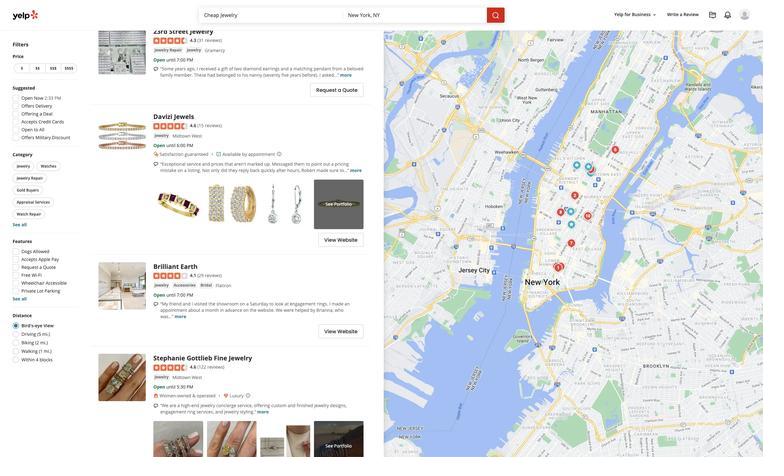 Task type: describe. For each thing, give the bounding box(es) containing it.
jewelry down the 4.3
[[187, 47, 201, 53]]

website for 2nd view website link from the bottom of the page
[[338, 236, 358, 244]]

made inside "my friend and i visited the showroom on a saturday to look at engagement rings. i made an appointment about a month in advance on the website. we were helped by brianna, who was…"
[[332, 301, 344, 307]]

a left deal in the left top of the page
[[40, 111, 42, 117]]

23rd
[[154, 27, 168, 36]]

16 speech v2 image for brilliant
[[154, 302, 159, 307]]

23rd street jewelry image
[[99, 27, 146, 74]]

did
[[221, 167, 228, 173]]

Near text field
[[348, 12, 482, 19]]

wheelchair
[[21, 280, 45, 286]]

ring concierge image
[[571, 159, 584, 172]]

deal
[[43, 111, 53, 117]]

nordstrom rack image
[[566, 218, 578, 231]]

0 horizontal spatial jewelry
[[201, 403, 215, 409]]

midtown west for jewels
[[173, 133, 202, 139]]

yelp for business button
[[612, 9, 660, 20]]

credit
[[38, 119, 51, 125]]

from
[[332, 66, 343, 72]]

i up the about
[[192, 301, 193, 307]]

view for 1st view website link from the bottom
[[325, 328, 336, 335]]

private lot parking
[[21, 288, 60, 294]]

4.6 (15 reviews)
[[190, 123, 222, 129]]

nanny
[[250, 72, 262, 78]]

up.
[[264, 161, 271, 167]]

jewelry right fine
[[229, 354, 252, 363]]

jewelry repair inside group
[[17, 176, 43, 181]]

showroom
[[217, 301, 239, 307]]

watch repair
[[17, 212, 41, 217]]

"exceptional service and prices that aren't marked up. messaged them to point out a pricing mistake on a listing. not only did they reply back quickly after hours, robert made sure to…" more
[[160, 161, 362, 173]]

biking (2 mi.)
[[21, 340, 48, 346]]

the bracelet authority image
[[583, 161, 595, 173]]

messaged
[[272, 161, 293, 167]]

gold
[[17, 188, 25, 193]]

a left matching
[[290, 66, 292, 72]]

a right write
[[680, 12, 683, 18]]

stephanie
[[154, 354, 185, 363]]

they
[[229, 167, 238, 173]]

earrings
[[263, 66, 280, 72]]

more link for "exceptional service and prices that aren't marked up. messaged them to point out a pricing mistake on a listing. not only did they reply back quickly after hours, robert made sure to…"
[[350, 167, 362, 173]]

gift
[[221, 66, 228, 72]]

watches button
[[37, 162, 60, 171]]

watch repair button
[[13, 210, 45, 219]]

7:00 for street
[[177, 57, 186, 63]]

jewelry link down 4.1 star rating image
[[154, 283, 170, 289]]

driving
[[21, 331, 36, 337]]

available by appointment
[[223, 151, 275, 157]]

1 horizontal spatial jewelry
[[224, 409, 239, 415]]

"some years ago, i received a gift of two diamond earrings and a matching pendant from a beloved family member. these had belonged to his nanny (seventy five years before). i asked…"
[[160, 66, 364, 78]]

on inside "exceptional service and prices that aren't marked up. messaged them to point out a pricing mistake on a listing. not only did they reply back quickly after hours, robert made sure to…" more
[[178, 167, 183, 173]]

an
[[345, 301, 350, 307]]

offers for offers military discount
[[21, 135, 34, 141]]

random accessories image
[[566, 237, 578, 250]]

see all for features
[[13, 296, 27, 302]]

a down visited
[[202, 307, 204, 313]]

free
[[21, 272, 31, 278]]

review
[[684, 12, 699, 18]]

1 view website link from the top
[[319, 233, 364, 247]]

1 vertical spatial repair
[[31, 176, 43, 181]]

jewelry link down the 4.3
[[186, 47, 202, 53]]

driving (5 mi.)
[[21, 331, 50, 337]]

davizi jewels link
[[154, 112, 194, 121]]

ago,
[[187, 66, 196, 72]]

brilliant earth image inside map region
[[565, 205, 578, 218]]

military
[[35, 135, 51, 141]]

robert
[[302, 167, 316, 173]]

repair inside jewelry repair link
[[170, 47, 182, 53]]

pm for stephanie
[[187, 384, 193, 390]]

we
[[276, 307, 283, 313]]

these
[[194, 72, 206, 78]]

davizi jewels image
[[584, 163, 596, 175]]

category
[[13, 152, 32, 158]]

16 speech v2 image for 23rd
[[154, 67, 159, 72]]

brilliant
[[154, 262, 179, 271]]

i down pendant
[[320, 72, 321, 78]]

finished
[[297, 403, 313, 409]]

reviews) for earth
[[205, 273, 222, 279]]

walking (1 mi.)
[[21, 348, 52, 354]]

midtown for gottlieb
[[173, 375, 191, 381]]

by inside "my friend and i visited the showroom on a saturday to look at engagement rings. i made an appointment about a month in advance on the website. we were helped by brianna, who was…"
[[311, 307, 316, 313]]

a inside button
[[338, 86, 341, 94]]

offering a deal
[[21, 111, 53, 117]]

portfolio for stephanie gottlieb fine jewelry
[[334, 443, 352, 449]]

to inside "my friend and i visited the showroom on a saturday to look at engagement rings. i made an appointment about a month in advance on the website. we were helped by brianna, who was…"
[[270, 301, 274, 307]]

until for 23rd
[[166, 57, 176, 63]]

see portfolio for davizi jewels
[[326, 201, 352, 207]]

filters
[[13, 41, 28, 48]]

"my friend and i visited the showroom on a saturday to look at engagement rings. i made an appointment about a month in advance on the website. we were helped by brianna, who was…"
[[160, 301, 350, 320]]

yelp
[[615, 12, 624, 18]]

until for stephanie
[[166, 384, 176, 390]]

flatiron
[[216, 283, 232, 289]]

reply
[[239, 167, 249, 173]]

1 view website from the top
[[325, 236, 358, 244]]

request inside group
[[21, 264, 38, 270]]

asked…"
[[322, 72, 339, 78]]

$$$ button
[[45, 63, 61, 73]]

brilliant earth
[[154, 262, 198, 271]]

a right out
[[332, 161, 334, 167]]

request a quote inside button
[[317, 86, 358, 94]]

1 horizontal spatial the
[[250, 307, 257, 313]]

16 satisfactions guaranteed v2 image
[[154, 152, 159, 157]]

4.6 star rating image for davizi
[[154, 123, 188, 129]]

cards
[[52, 119, 64, 125]]

at
[[285, 301, 289, 307]]

see portfolio link for davizi jewels
[[314, 180, 364, 229]]

west for jewels
[[192, 133, 202, 139]]

delivery
[[35, 103, 52, 109]]

anna belen image
[[610, 144, 622, 156]]

1 vertical spatial on
[[240, 301, 245, 307]]

1 vertical spatial request a quote
[[21, 264, 56, 270]]

pm for 23rd
[[187, 57, 193, 63]]

west for gottlieb
[[192, 375, 202, 381]]

point
[[312, 161, 322, 167]]

16 women owned v2 image
[[154, 393, 159, 399]]

and down concierge
[[215, 409, 223, 415]]

open until 7:00 pm for brilliant
[[154, 292, 193, 298]]

pricing
[[335, 161, 349, 167]]

pm for davizi
[[187, 142, 193, 148]]

and inside "my friend and i visited the showroom on a saturday to look at engagement rings. i made an appointment about a month in advance on the website. we were helped by brianna, who was…"
[[183, 301, 191, 307]]

4.1 star rating image
[[154, 273, 188, 279]]

end
[[192, 403, 200, 409]]

look
[[275, 301, 284, 307]]

$$
[[35, 66, 40, 71]]

website for 1st view website link from the bottom
[[338, 328, 358, 335]]

open to all
[[21, 127, 44, 133]]

pippin vintage jewelry image
[[555, 206, 568, 219]]

brianna,
[[317, 307, 334, 313]]

all for features
[[21, 296, 27, 302]]

discount
[[52, 135, 70, 141]]

blocks
[[40, 357, 53, 363]]

jewelry up gold
[[17, 176, 30, 181]]

a left gift
[[218, 66, 220, 72]]

davizi jewels image
[[99, 112, 146, 160]]

4.6 for gottlieb
[[190, 364, 196, 370]]

bridal button
[[199, 283, 213, 289]]

(seventy
[[263, 72, 281, 78]]

open down 'suggested'
[[21, 95, 33, 101]]

brilliant earth link
[[154, 262, 198, 271]]

(31
[[198, 37, 204, 43]]

jewelry button for 'jewelry' link over open until 6:00 pm
[[154, 133, 170, 139]]

16 speech v2 image
[[154, 162, 159, 167]]

request inside button
[[317, 86, 337, 94]]

jewelry up open until 6:00 pm
[[155, 133, 169, 138]]

a down accepts apple pay
[[39, 264, 42, 270]]

apple
[[38, 256, 50, 262]]

reviews) for jewels
[[205, 123, 222, 129]]

a right from
[[344, 66, 346, 72]]

open left the all
[[21, 127, 33, 133]]

five
[[282, 72, 289, 78]]

to inside "exceptional service and prices that aren't marked up. messaged them to point out a pricing mistake on a listing. not only did they reply back quickly after hours, robert made sure to…" more
[[306, 161, 310, 167]]

engagement inside "we are a high-end jewelry concierge service, offering custom and finished jewelry designs, engagement ring services, and jewelry styling."
[[160, 409, 186, 415]]

open for davizi jewels
[[154, 142, 165, 148]]

none field near
[[348, 12, 482, 19]]

group containing suggested
[[11, 85, 78, 143]]

$$$
[[50, 66, 57, 71]]

2 vertical spatial on
[[243, 307, 249, 313]]

2 view website link from the top
[[319, 325, 364, 339]]

davizi
[[154, 112, 173, 121]]

offers delivery
[[21, 103, 52, 109]]

a inside "we are a high-end jewelry concierge service, offering custom and finished jewelry designs, engagement ring services, and jewelry styling."
[[178, 403, 180, 409]]

appointment inside "my friend and i visited the showroom on a saturday to look at engagement rings. i made an appointment about a month in advance on the website. we were helped by brianna, who was…"
[[160, 307, 187, 313]]

to left the all
[[34, 127, 38, 133]]

and right custom
[[288, 403, 296, 409]]

repair inside watch repair button
[[29, 212, 41, 217]]

more for "my friend and i visited the showroom on a saturday to look at engagement rings. i made an appointment about a month in advance on the website. we were helped by brianna, who was…"
[[175, 314, 186, 320]]

royal star jewelry image
[[553, 261, 565, 274]]

"we are a high-end jewelry concierge service, offering custom and finished jewelry designs, engagement ring services, and jewelry styling."
[[160, 403, 347, 415]]

are
[[170, 403, 176, 409]]

dogs allowed
[[21, 249, 49, 255]]

pm inside group
[[54, 95, 61, 101]]

"some
[[160, 66, 174, 72]]

stephanie gottlieb fine jewelry image
[[99, 354, 146, 402]]

5:30
[[177, 384, 186, 390]]

none field find
[[204, 12, 338, 19]]

group containing category
[[11, 152, 78, 228]]

offering
[[21, 111, 38, 117]]

women-owned & operated
[[160, 393, 216, 399]]

jewelry down 4.1 star rating image
[[155, 283, 169, 288]]

earrings plaza image
[[569, 189, 582, 202]]

16 chevron down v2 image
[[653, 12, 658, 17]]

for
[[625, 12, 631, 18]]



Task type: locate. For each thing, give the bounding box(es) containing it.
1 vertical spatial jewelry repair button
[[13, 174, 47, 183]]

offers military discount
[[21, 135, 70, 141]]

quote down beloved
[[343, 86, 358, 94]]

1 7:00 from the top
[[177, 57, 186, 63]]

available
[[223, 151, 241, 157]]

0 vertical spatial mi.)
[[42, 331, 50, 337]]

were
[[284, 307, 294, 313]]

request down asked…"
[[317, 86, 337, 94]]

0 horizontal spatial brilliant earth image
[[99, 262, 146, 310]]

a right are
[[178, 403, 180, 409]]

midtown west up the 6:00
[[173, 133, 202, 139]]

group containing features
[[11, 238, 78, 302]]

raineri jewelers image
[[555, 260, 568, 273]]

accessories link
[[173, 283, 197, 289]]

open up "some
[[154, 57, 165, 63]]

0 horizontal spatial by
[[242, 151, 247, 157]]

7:00 up member.
[[177, 57, 186, 63]]

1 horizontal spatial none field
[[348, 12, 482, 19]]

reviews) up gramercy
[[205, 37, 222, 43]]

within
[[21, 357, 35, 363]]

1 vertical spatial group
[[11, 152, 78, 228]]

i
[[197, 66, 198, 72], [320, 72, 321, 78], [192, 301, 193, 307], [330, 301, 331, 307]]

1 vertical spatial offers
[[21, 135, 34, 141]]

0 horizontal spatial jewelry repair
[[17, 176, 43, 181]]

1 midtown from the top
[[173, 133, 191, 139]]

1 vertical spatial engagement
[[160, 409, 186, 415]]

0 vertical spatial jewelry repair button
[[154, 47, 183, 53]]

see all
[[13, 222, 27, 228], [13, 296, 27, 302]]

see all button for category
[[13, 222, 27, 228]]

jewelry button up the open until 5:30 pm
[[154, 374, 170, 381]]

0 vertical spatial 4.6 star rating image
[[154, 123, 188, 129]]

1 website from the top
[[338, 236, 358, 244]]

1 offers from the top
[[21, 103, 34, 109]]

more for "we are a high-end jewelry concierge service, offering custom and finished jewelry designs, engagement ring services, and jewelry styling."
[[257, 409, 269, 415]]

1 vertical spatial all
[[21, 296, 27, 302]]

0 vertical spatial on
[[178, 167, 183, 173]]

jewelry button down 4.1 star rating image
[[154, 283, 170, 289]]

0 vertical spatial 7:00
[[177, 57, 186, 63]]

0 vertical spatial the
[[209, 301, 215, 307]]

mi.) for biking (2 mi.)
[[40, 340, 48, 346]]

1 vertical spatial portfolio
[[334, 443, 352, 449]]

1 see all from the top
[[13, 222, 27, 228]]

repair
[[170, 47, 182, 53], [31, 176, 43, 181], [29, 212, 41, 217]]

buyers
[[26, 188, 39, 193]]

ling ling wu jewelry image
[[552, 262, 565, 274]]

all down watch
[[21, 222, 27, 228]]

see all down private on the left of the page
[[13, 296, 27, 302]]

more down offering
[[257, 409, 269, 415]]

pm right 5:30
[[187, 384, 193, 390]]

jewelry repair up gold buyers
[[17, 176, 43, 181]]

friend
[[169, 301, 182, 307]]

1 vertical spatial view website link
[[319, 325, 364, 339]]

midtown west for gottlieb
[[173, 375, 202, 381]]

0 vertical spatial made
[[317, 167, 329, 173]]

Find text field
[[204, 12, 338, 19]]

jewelry repair inside jewelry repair link
[[155, 47, 182, 53]]

mi.) right (1
[[44, 348, 52, 354]]

on up 'advance'
[[240, 301, 245, 307]]

0 horizontal spatial made
[[317, 167, 329, 173]]

quote inside button
[[343, 86, 358, 94]]

jewelry link up the open until 5:30 pm
[[154, 374, 170, 381]]

4 until from the top
[[166, 384, 176, 390]]

bird's-
[[21, 323, 35, 329]]

0 horizontal spatial the
[[209, 301, 215, 307]]

1 vertical spatial brilliant earth image
[[99, 262, 146, 310]]

jewelry button for 'jewelry' link under the 4.3
[[186, 47, 202, 53]]

1 horizontal spatial years
[[290, 72, 301, 78]]

2 4.6 star rating image from the top
[[154, 365, 188, 371]]

mi.) for walking (1 mi.)
[[44, 348, 52, 354]]

helped
[[295, 307, 309, 313]]

appraisal services button
[[13, 198, 54, 207]]

more
[[340, 72, 352, 78], [350, 167, 362, 173], [175, 314, 186, 320], [257, 409, 269, 415]]

0 vertical spatial appointment
[[248, 151, 275, 157]]

0 vertical spatial years
[[175, 66, 186, 72]]

reviews) for gottlieb
[[208, 364, 225, 370]]

more link for "some years ago, i received a gift of two diamond earrings and a matching pendant from a beloved family member. these had belonged to his nanny (seventy five years before). i asked…"
[[340, 72, 352, 78]]

by
[[242, 151, 247, 157], [311, 307, 316, 313]]

2 portfolio from the top
[[334, 443, 352, 449]]

open up the "my
[[154, 292, 165, 298]]

pm down accessories link at the bottom
[[187, 292, 193, 298]]

(29
[[198, 273, 204, 279]]

4.6 for jewels
[[190, 123, 196, 129]]

was…"
[[160, 314, 173, 320]]

pm for brilliant
[[187, 292, 193, 298]]

more link for "we are a high-end jewelry concierge service, offering custom and finished jewelry designs, engagement ring services, and jewelry styling."
[[257, 409, 269, 415]]

aren't
[[234, 161, 246, 167]]

liori diamonds image
[[587, 163, 599, 176]]

0 vertical spatial engagement
[[290, 301, 316, 307]]

private
[[21, 288, 36, 294]]

jewelry button for 'jewelry' link under 4.1 star rating image
[[154, 283, 170, 289]]

projects image
[[709, 11, 717, 19]]

jewelry down 4.3 star rating image
[[155, 47, 169, 53]]

golden jade jewelry co inc image
[[551, 260, 564, 273]]

more link right to…"
[[350, 167, 362, 173]]

before).
[[302, 72, 319, 78]]

christina o. image
[[740, 9, 751, 20]]

map region
[[304, 0, 764, 457]]

received
[[199, 66, 217, 72]]

a left saturday
[[247, 301, 249, 307]]

more right was…"
[[175, 314, 186, 320]]

request a quote up fi
[[21, 264, 56, 270]]

view inside option group
[[44, 323, 54, 329]]

made inside "exceptional service and prices that aren't marked up. messaged them to point out a pricing mistake on a listing. not only did they reply back quickly after hours, robert made sure to…" more
[[317, 167, 329, 173]]

until for davizi
[[166, 142, 176, 148]]

jewelry up the (31
[[190, 27, 214, 36]]

open up the 16 satisfactions guaranteed v2 image
[[154, 142, 165, 148]]

1 horizontal spatial appointment
[[248, 151, 275, 157]]

and inside "some years ago, i received a gift of two diamond earrings and a matching pendant from a beloved family member. these had belonged to his nanny (seventy five years before). i asked…"
[[281, 66, 289, 72]]

0 vertical spatial jewelry repair
[[155, 47, 182, 53]]

1 horizontal spatial brilliant earth image
[[565, 205, 578, 218]]

2 view website from the top
[[325, 328, 358, 335]]

repair down 4.3 star rating image
[[170, 47, 182, 53]]

7:00 for earth
[[177, 292, 186, 298]]

until up "some
[[166, 57, 176, 63]]

until up satisfaction
[[166, 142, 176, 148]]

rings.
[[317, 301, 328, 307]]

2 website from the top
[[338, 328, 358, 335]]

jewelry right the finished
[[315, 403, 329, 409]]

0 vertical spatial open until 7:00 pm
[[154, 57, 193, 63]]

luxury
[[230, 393, 244, 399]]

0 vertical spatial offers
[[21, 103, 34, 109]]

"my
[[160, 301, 168, 307]]

1 vertical spatial made
[[332, 301, 344, 307]]

until up women-
[[166, 384, 176, 390]]

mi.) for driving (5 mi.)
[[42, 331, 50, 337]]

1 vertical spatial appointment
[[160, 307, 187, 313]]

16 speech v2 image left the "my
[[154, 302, 159, 307]]

0 horizontal spatial quote
[[43, 264, 56, 270]]

fi
[[38, 272, 42, 278]]

notifications image
[[725, 11, 732, 19]]

0 horizontal spatial appointment
[[160, 307, 187, 313]]

made up who
[[332, 301, 344, 307]]

mi.)
[[42, 331, 50, 337], [40, 340, 48, 346], [44, 348, 52, 354]]

2 all from the top
[[21, 296, 27, 302]]

stephanie gottlieb fine jewelry link
[[154, 354, 252, 363]]

jewels
[[174, 112, 194, 121]]

2 none field from the left
[[348, 12, 482, 19]]

1 portfolio from the top
[[334, 201, 352, 207]]

jewelry link up open until 6:00 pm
[[154, 133, 170, 139]]

more link right was…"
[[175, 314, 186, 320]]

4.6 star rating image down 'davizi jewels'
[[154, 123, 188, 129]]

see all button for features
[[13, 296, 27, 302]]

1 vertical spatial 4.6
[[190, 364, 196, 370]]

16 speech v2 image
[[154, 67, 159, 72], [154, 302, 159, 307], [154, 404, 159, 409]]

lot
[[37, 288, 43, 294]]

open for brilliant earth
[[154, 292, 165, 298]]

more inside "exceptional service and prices that aren't marked up. messaged them to point out a pricing mistake on a listing. not only did they reply back quickly after hours, robert made sure to…" more
[[350, 167, 362, 173]]

1 horizontal spatial engagement
[[290, 301, 316, 307]]

family
[[160, 72, 173, 78]]

not
[[202, 167, 210, 173]]

0 vertical spatial see portfolio
[[326, 201, 352, 207]]

jewelry repair button
[[154, 47, 183, 53], [13, 174, 47, 183]]

4
[[36, 357, 38, 363]]

engagement inside "my friend and i visited the showroom on a saturday to look at engagement rings. i made an appointment about a month in advance on the website. we were helped by brianna, who was…"
[[290, 301, 316, 307]]

0 horizontal spatial request a quote
[[21, 264, 56, 270]]

16 available by appointment v2 image
[[216, 152, 221, 157]]

0 horizontal spatial none field
[[204, 12, 338, 19]]

see all down watch
[[13, 222, 27, 228]]

0 vertical spatial see portfolio link
[[314, 180, 364, 229]]

2 vertical spatial group
[[11, 238, 78, 302]]

0 vertical spatial website
[[338, 236, 358, 244]]

1 horizontal spatial request a quote
[[317, 86, 358, 94]]

1 4.6 star rating image from the top
[[154, 123, 188, 129]]

reviews) right (15
[[205, 123, 222, 129]]

0 horizontal spatial engagement
[[160, 409, 186, 415]]

1 vertical spatial mi.)
[[40, 340, 48, 346]]

4.6 star rating image
[[154, 123, 188, 129], [154, 365, 188, 371]]

2 see all button from the top
[[13, 296, 27, 302]]

3 until from the top
[[166, 292, 176, 298]]

see portfolio for stephanie gottlieb fine jewelry
[[326, 443, 352, 449]]

allowed
[[33, 249, 49, 255]]

jewelry up the open until 5:30 pm
[[155, 375, 169, 380]]

to up the robert
[[306, 161, 310, 167]]

0 vertical spatial group
[[11, 85, 78, 143]]

1 see all button from the top
[[13, 222, 27, 228]]

jewelry button down category
[[13, 162, 34, 171]]

dogs
[[21, 249, 32, 255]]

jewelry repair button inside group
[[13, 174, 47, 183]]

1 horizontal spatial by
[[311, 307, 316, 313]]

jewelry repair button down 4.3 star rating image
[[154, 47, 183, 53]]

open up 16 women owned v2 image
[[154, 384, 165, 390]]

west down (122 on the left bottom
[[192, 375, 202, 381]]

1 horizontal spatial jewelry repair button
[[154, 47, 183, 53]]

1 vertical spatial quote
[[43, 264, 56, 270]]

0 vertical spatial portfolio
[[334, 201, 352, 207]]

1 vertical spatial 16 speech v2 image
[[154, 302, 159, 307]]

info icon image
[[277, 151, 282, 157], [277, 151, 282, 157], [246, 393, 251, 398], [246, 393, 251, 398]]

0 vertical spatial accepts
[[21, 119, 37, 125]]

styling."
[[240, 409, 256, 415]]

jewelry button up open until 6:00 pm
[[154, 133, 170, 139]]

2 7:00 from the top
[[177, 292, 186, 298]]

1 all from the top
[[21, 222, 27, 228]]

brilliant earth image
[[565, 205, 578, 218], [99, 262, 146, 310]]

search image
[[492, 12, 500, 19]]

more for "some years ago, i received a gift of two diamond earrings and a matching pendant from a beloved family member. these had belonged to his nanny (seventy five years before). i asked…"
[[340, 72, 352, 78]]

16 speech v2 image left "we
[[154, 404, 159, 409]]

out
[[323, 161, 330, 167]]

1 vertical spatial see all button
[[13, 296, 27, 302]]

2 open until 7:00 pm from the top
[[154, 292, 193, 298]]

website
[[338, 236, 358, 244], [338, 328, 358, 335]]

0 vertical spatial view website link
[[319, 233, 364, 247]]

by up aren't
[[242, 151, 247, 157]]

mistake
[[160, 167, 177, 173]]

service,
[[238, 403, 253, 409]]

1 vertical spatial by
[[311, 307, 316, 313]]

the down saturday
[[250, 307, 257, 313]]

until up friend
[[166, 292, 176, 298]]

quickly
[[261, 167, 275, 173]]

16 luxury v2 image
[[223, 393, 229, 399]]

1 vertical spatial west
[[192, 375, 202, 381]]

open until 6:00 pm
[[154, 142, 193, 148]]

2 vertical spatial 16 speech v2 image
[[154, 404, 159, 409]]

davizi jewels
[[154, 112, 194, 121]]

reviews) for street
[[205, 37, 222, 43]]

years down matching
[[290, 72, 301, 78]]

1 vertical spatial request
[[21, 264, 38, 270]]

mi.) right (5 in the bottom of the page
[[42, 331, 50, 337]]

0 vertical spatial brilliant earth image
[[565, 205, 578, 218]]

0 vertical spatial 16 speech v2 image
[[154, 67, 159, 72]]

0 vertical spatial all
[[21, 222, 27, 228]]

to left his
[[237, 72, 241, 78]]

4.6 star rating image for stephanie
[[154, 365, 188, 371]]

1 vertical spatial the
[[250, 307, 257, 313]]

0 horizontal spatial jewelry repair button
[[13, 174, 47, 183]]

custom
[[271, 403, 287, 409]]

accepts down dogs on the bottom of the page
[[21, 256, 37, 262]]

all down private on the left of the page
[[21, 296, 27, 302]]

see all button down watch
[[13, 222, 27, 228]]

on right 'advance'
[[243, 307, 249, 313]]

by right helped
[[311, 307, 316, 313]]

0 horizontal spatial request
[[21, 264, 38, 270]]

2 until from the top
[[166, 142, 176, 148]]

all
[[39, 127, 44, 133]]

2 midtown west from the top
[[173, 375, 202, 381]]

1 vertical spatial open until 7:00 pm
[[154, 292, 193, 298]]

more right to…"
[[350, 167, 362, 173]]

4.1 (29 reviews)
[[190, 273, 222, 279]]

4.6 left (122 on the left bottom
[[190, 364, 196, 370]]

reviews)
[[205, 37, 222, 43], [205, 123, 222, 129], [205, 273, 222, 279], [208, 364, 225, 370]]

to inside "some years ago, i received a gift of two diamond earrings and a matching pendant from a beloved family member. these had belonged to his nanny (seventy five years before). i asked…"
[[237, 72, 241, 78]]

accepts apple pay
[[21, 256, 59, 262]]

stephanie gottlieb fine jewelry image
[[585, 167, 598, 179]]

request
[[317, 86, 337, 94], [21, 264, 38, 270]]

all
[[21, 222, 27, 228], [21, 296, 27, 302]]

2 offers from the top
[[21, 135, 34, 141]]

and up the not
[[202, 161, 210, 167]]

1 vertical spatial jewelry repair
[[17, 176, 43, 181]]

see portfolio link
[[314, 180, 364, 229], [314, 421, 364, 457]]

write
[[668, 12, 679, 18]]

1 vertical spatial see portfolio
[[326, 443, 352, 449]]

price group
[[13, 53, 78, 75]]

1 horizontal spatial request
[[317, 86, 337, 94]]

4.6 left (15
[[190, 123, 196, 129]]

1 vertical spatial accepts
[[21, 256, 37, 262]]

pay
[[51, 256, 59, 262]]

see all for category
[[13, 222, 27, 228]]

4.3 star rating image
[[154, 38, 188, 44]]

engagement down are
[[160, 409, 186, 415]]

group
[[11, 85, 78, 143], [11, 152, 78, 228], [11, 238, 78, 302]]

1 open until 7:00 pm from the top
[[154, 57, 193, 63]]

0 horizontal spatial years
[[175, 66, 186, 72]]

None field
[[204, 12, 338, 19], [348, 12, 482, 19]]

portfolio for davizi jewels
[[334, 201, 352, 207]]

owned
[[177, 393, 191, 399]]

1 until from the top
[[166, 57, 176, 63]]

a left listing.
[[184, 167, 187, 173]]

offers down open to all
[[21, 135, 34, 141]]

2 4.6 from the top
[[190, 364, 196, 370]]

to…"
[[340, 167, 349, 173]]

stephanie gottlieb fine jewelry
[[154, 354, 252, 363]]

accessories
[[174, 283, 196, 288]]

wheelchair accessible
[[21, 280, 67, 286]]

open until 7:00 pm down jewelry repair link on the top left of page
[[154, 57, 193, 63]]

0 vertical spatial repair
[[170, 47, 182, 53]]

1 midtown west from the top
[[173, 133, 202, 139]]

2 16 speech v2 image from the top
[[154, 302, 159, 307]]

2 west from the top
[[192, 375, 202, 381]]

option group
[[11, 313, 78, 365]]

ay jewelry image
[[585, 163, 598, 176]]

user actions element
[[610, 8, 760, 47]]

(1
[[39, 348, 43, 354]]

west
[[192, 133, 202, 139], [192, 375, 202, 381]]

accepts for accepts credit cards
[[21, 119, 37, 125]]

(15
[[198, 123, 204, 129]]

2 accepts from the top
[[21, 256, 37, 262]]

open until 7:00 pm for 23rd
[[154, 57, 193, 63]]

biking
[[21, 340, 34, 346]]

16 speech v2 image left "some
[[154, 67, 159, 72]]

accepts credit cards
[[21, 119, 64, 125]]

street
[[169, 27, 189, 36]]

write a review link
[[665, 9, 702, 20]]

2 see portfolio from the top
[[326, 443, 352, 449]]

1 see portfolio from the top
[[326, 201, 352, 207]]

midtown up 5:30
[[173, 375, 191, 381]]

accepts for accepts apple pay
[[21, 256, 37, 262]]

pm right the 6:00
[[187, 142, 193, 148]]

1 4.6 from the top
[[190, 123, 196, 129]]

distance
[[13, 313, 32, 319]]

gold buyers button
[[13, 186, 43, 195]]

i right ago,
[[197, 66, 198, 72]]

quote
[[343, 86, 358, 94], [43, 264, 56, 270]]

and up the about
[[183, 301, 191, 307]]

open for stephanie gottlieb fine jewelry
[[154, 384, 165, 390]]

0 vertical spatial by
[[242, 151, 247, 157]]

walking
[[21, 348, 38, 354]]

a down asked…"
[[338, 86, 341, 94]]

1 none field from the left
[[204, 12, 338, 19]]

mi.) right (2
[[40, 340, 48, 346]]

marked
[[247, 161, 263, 167]]

price
[[13, 53, 24, 59]]

1 vertical spatial see all
[[13, 296, 27, 302]]

repair up the buyers
[[31, 176, 43, 181]]

diamond
[[243, 66, 262, 72]]

2 vertical spatial repair
[[29, 212, 41, 217]]

1 accepts from the top
[[21, 119, 37, 125]]

service
[[187, 161, 201, 167]]

4.1
[[190, 273, 196, 279]]

option group containing distance
[[11, 313, 78, 365]]

1 vertical spatial 4.6 star rating image
[[154, 365, 188, 371]]

jewelry down concierge
[[224, 409, 239, 415]]

2 see all from the top
[[13, 296, 27, 302]]

view for 2nd view website link from the bottom of the page
[[325, 236, 336, 244]]

midtown for jewels
[[173, 133, 191, 139]]

offers for offers delivery
[[21, 103, 34, 109]]

1 vertical spatial midtown
[[173, 375, 191, 381]]

0 vertical spatial request a quote
[[317, 86, 358, 94]]

2 midtown from the top
[[173, 375, 191, 381]]

1 vertical spatial see portfolio link
[[314, 421, 364, 457]]

0 vertical spatial request
[[317, 86, 337, 94]]

i right rings.
[[330, 301, 331, 307]]

accepts
[[21, 119, 37, 125], [21, 256, 37, 262]]

3 16 speech v2 image from the top
[[154, 404, 159, 409]]

0 vertical spatial view website
[[325, 236, 358, 244]]

satisfaction
[[160, 151, 184, 157]]

jewelry repair button up gold buyers
[[13, 174, 47, 183]]

1 west from the top
[[192, 133, 202, 139]]

1 16 speech v2 image from the top
[[154, 67, 159, 72]]

1 vertical spatial website
[[338, 328, 358, 335]]

1 vertical spatial 7:00
[[177, 292, 186, 298]]

engagement up helped
[[290, 301, 316, 307]]

more link down from
[[340, 72, 352, 78]]

2 vertical spatial mi.)
[[44, 348, 52, 354]]

23rd street jewelry image
[[582, 210, 595, 223], [582, 210, 595, 223]]

yelp for business
[[615, 12, 651, 18]]

$$$$
[[65, 66, 73, 71]]

open until 7:00 pm up friend
[[154, 292, 193, 298]]

gramercy
[[205, 47, 225, 53]]

open until 5:30 pm
[[154, 384, 193, 390]]

see all button
[[13, 222, 27, 228], [13, 296, 27, 302]]

jewelry button for 'jewelry' link over the open until 5:30 pm
[[154, 374, 170, 381]]

see all button down private on the left of the page
[[13, 296, 27, 302]]

gold buyers
[[17, 188, 39, 193]]

jewelry repair down 4.3 star rating image
[[155, 47, 182, 53]]

repair down appraisal services button
[[29, 212, 41, 217]]

1 vertical spatial years
[[290, 72, 301, 78]]

0 vertical spatial midtown west
[[173, 133, 202, 139]]

until for brilliant
[[166, 292, 176, 298]]

all for category
[[21, 222, 27, 228]]

1 horizontal spatial quote
[[343, 86, 358, 94]]

1 see portfolio link from the top
[[314, 180, 364, 229]]

0 vertical spatial see all
[[13, 222, 27, 228]]

quote inside group
[[43, 264, 56, 270]]

0 vertical spatial west
[[192, 133, 202, 139]]

see portfolio link for stephanie gottlieb fine jewelry
[[314, 421, 364, 457]]

2 see portfolio link from the top
[[314, 421, 364, 457]]

offers up the offering
[[21, 103, 34, 109]]

belonged
[[217, 72, 236, 78]]

1 vertical spatial midtown west
[[173, 375, 202, 381]]

None search field
[[199, 8, 506, 23]]

accessible
[[46, 280, 67, 286]]

free wi-fi
[[21, 272, 42, 278]]

2 horizontal spatial jewelry
[[315, 403, 329, 409]]

open for 23rd street jewelry
[[154, 57, 165, 63]]

0 vertical spatial midtown
[[173, 133, 191, 139]]

more link for "my friend and i visited the showroom on a saturday to look at engagement rings. i made an appointment about a month in advance on the website. we were helped by brianna, who was…"
[[175, 314, 186, 320]]

and inside "exceptional service and prices that aren't marked up. messaged them to point out a pricing mistake on a listing. not only did they reply back quickly after hours, robert made sure to…" more
[[202, 161, 210, 167]]

beloved
[[347, 66, 364, 72]]

jewelry down category
[[17, 164, 30, 169]]

1 horizontal spatial made
[[332, 301, 344, 307]]

1 vertical spatial view website
[[325, 328, 358, 335]]

high-
[[181, 403, 192, 409]]



Task type: vqa. For each thing, say whether or not it's contained in the screenshot.
When do you need it? field
no



